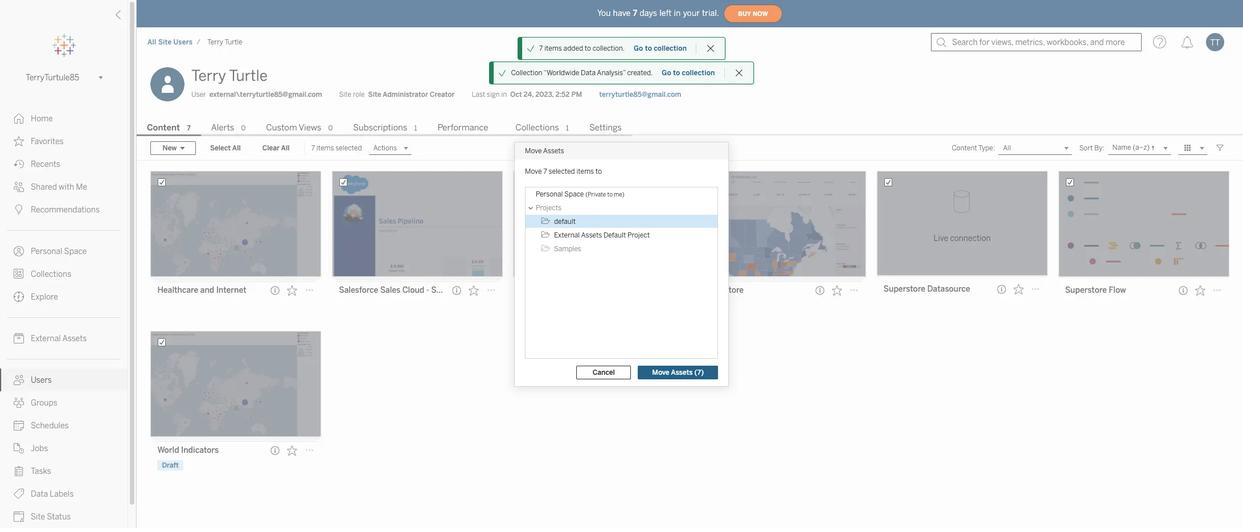 Task type: locate. For each thing, give the bounding box(es) containing it.
turtle
[[225, 38, 243, 46], [229, 67, 268, 85]]

role
[[353, 91, 365, 99]]

data
[[581, 69, 596, 77], [31, 489, 48, 499]]

personal up projects
[[536, 190, 563, 198]]

2 1 from the left
[[566, 124, 569, 132]]

data inside alert
[[581, 69, 596, 77]]

explore
[[31, 292, 58, 302]]

personal inside the "personal space" link
[[31, 247, 62, 256]]

1 vertical spatial success image
[[499, 69, 507, 77]]

assets inside button
[[671, 368, 693, 376]]

selected down subscriptions
[[336, 144, 362, 152]]

site role site administrator creator
[[339, 91, 455, 99]]

1 horizontal spatial all
[[232, 144, 241, 152]]

settings
[[590, 122, 622, 133]]

1 horizontal spatial data
[[581, 69, 596, 77]]

external for external assets default project
[[554, 231, 580, 239]]

recents
[[31, 160, 60, 169]]

users left '/'
[[174, 38, 193, 46]]

data left analysis"
[[581, 69, 596, 77]]

sign
[[487, 91, 500, 99]]

0 vertical spatial go
[[634, 44, 644, 52]]

go for collection "worldwide data analysis" created.
[[662, 69, 672, 77]]

0 horizontal spatial 1
[[414, 124, 417, 132]]

0 vertical spatial go to collection link
[[634, 44, 688, 53]]

1 vertical spatial samples
[[521, 285, 553, 295]]

alerts
[[211, 122, 234, 133]]

0 horizontal spatial space
[[64, 247, 87, 256]]

1 vertical spatial external
[[31, 334, 61, 344]]

0 vertical spatial terry turtle
[[207, 38, 243, 46]]

1 horizontal spatial selected
[[549, 167, 575, 175]]

0 vertical spatial samples
[[554, 245, 582, 253]]

custom views
[[266, 122, 322, 133]]

space up collections link
[[64, 247, 87, 256]]

superstore for superstore datasource
[[884, 284, 926, 294]]

success image for 7 items added to collection.
[[527, 44, 535, 52]]

move down move assets
[[525, 167, 542, 175]]

selected
[[336, 144, 362, 152], [549, 167, 575, 175]]

items left added at the left top of page
[[545, 44, 562, 52]]

go to collection link right the created.
[[662, 68, 716, 77]]

turtle up user external\terryturtle85@gmail.com at the left top
[[229, 67, 268, 85]]

go
[[634, 44, 644, 52], [662, 69, 672, 77]]

7 for 7 items selected
[[311, 144, 315, 152]]

row group containing personal space
[[526, 187, 718, 256]]

sales right -
[[431, 285, 452, 295]]

24,
[[524, 91, 534, 99]]

1 vertical spatial collection
[[682, 69, 715, 77]]

users up groups
[[31, 375, 52, 385]]

1 vertical spatial users
[[31, 375, 52, 385]]

0 horizontal spatial success image
[[499, 69, 507, 77]]

7 inside alert
[[539, 44, 543, 52]]

collection up sub-spaces tab list
[[682, 69, 715, 77]]

1 vertical spatial go to collection link
[[662, 68, 716, 77]]

samples down default
[[554, 245, 582, 253]]

superstore for superstore flow
[[1066, 285, 1108, 295]]

-
[[427, 285, 429, 295]]

space inside main navigation. press the up and down arrow keys to access links. element
[[64, 247, 87, 256]]

favorites
[[31, 137, 64, 146]]

new button
[[150, 141, 196, 155]]

content left type:
[[952, 144, 978, 152]]

terry up user
[[191, 67, 226, 85]]

buy now
[[738, 10, 769, 17]]

terry turtle up user external\terryturtle85@gmail.com at the left top
[[191, 67, 268, 85]]

7 for 7
[[187, 124, 191, 132]]

shared
[[31, 182, 57, 192]]

all
[[148, 38, 156, 46], [232, 144, 241, 152], [281, 144, 290, 152]]

row group
[[526, 187, 718, 256]]

1 horizontal spatial success image
[[527, 44, 535, 52]]

1 vertical spatial go
[[662, 69, 672, 77]]

1 horizontal spatial items
[[545, 44, 562, 52]]

0 horizontal spatial go
[[634, 44, 644, 52]]

groups link
[[0, 391, 128, 414]]

buy
[[738, 10, 752, 17]]

collection
[[511, 69, 543, 77]]

0 horizontal spatial all
[[148, 38, 156, 46]]

items for selected
[[317, 144, 334, 152]]

1 horizontal spatial content
[[952, 144, 978, 152]]

collections inside collections link
[[31, 269, 71, 279]]

pipeline
[[454, 285, 484, 295]]

go to collection right the created.
[[662, 69, 715, 77]]

selected down move assets
[[549, 167, 575, 175]]

samples.
[[521, 312, 549, 320]]

1 horizontal spatial space
[[565, 190, 584, 198]]

1 0 from the left
[[241, 124, 246, 132]]

superstore for superstore
[[702, 285, 744, 295]]

1 horizontal spatial go
[[662, 69, 672, 77]]

internet
[[216, 285, 247, 295]]

selected inside terry turtle main content
[[336, 144, 362, 152]]

terry turtle right '/'
[[207, 38, 243, 46]]

external inside main navigation. press the up and down arrow keys to access links. element
[[31, 334, 61, 344]]

move for move 7 selected items to
[[525, 167, 542, 175]]

1 vertical spatial data
[[31, 489, 48, 499]]

site left the "status"
[[31, 512, 45, 522]]

collections up explore
[[31, 269, 71, 279]]

1 horizontal spatial sales
[[431, 285, 452, 295]]

samples inside terry turtle main content
[[521, 285, 553, 295]]

0 vertical spatial go to collection
[[634, 44, 687, 52]]

success image up 'sign'
[[499, 69, 507, 77]]

turtle right '/'
[[225, 38, 243, 46]]

0 horizontal spatial content
[[147, 122, 180, 133]]

jobs link
[[0, 437, 128, 460]]

0 horizontal spatial selected
[[336, 144, 362, 152]]

0 vertical spatial terry
[[207, 38, 223, 46]]

space left (private
[[565, 190, 584, 198]]

projects
[[536, 204, 562, 212]]

1 horizontal spatial external
[[554, 231, 580, 239]]

0 horizontal spatial users
[[31, 375, 52, 385]]

external assets link
[[0, 327, 128, 350]]

assets left '(7)' at the bottom right of the page
[[671, 368, 693, 376]]

1 vertical spatial terry turtle
[[191, 67, 268, 85]]

1 vertical spatial selected
[[549, 167, 575, 175]]

data left labels
[[31, 489, 48, 499]]

terry turtle
[[207, 38, 243, 46], [191, 67, 268, 85]]

data inside main navigation. press the up and down arrow keys to access links. element
[[31, 489, 48, 499]]

0 horizontal spatial external
[[31, 334, 61, 344]]

to right the created.
[[673, 69, 681, 77]]

selected inside move assets dialog
[[549, 167, 575, 175]]

0 vertical spatial success image
[[527, 44, 535, 52]]

in right 'sign'
[[502, 91, 507, 99]]

site status link
[[0, 505, 128, 528]]

to inside personal space (private to me)
[[608, 191, 613, 198]]

0 vertical spatial space
[[565, 190, 584, 198]]

external
[[554, 231, 580, 239], [31, 334, 61, 344]]

assets
[[543, 147, 564, 155], [581, 231, 602, 239], [62, 334, 87, 344], [671, 368, 693, 376]]

uploaded
[[631, 301, 660, 309]]

move for move assets
[[525, 147, 542, 155]]

all site users /
[[148, 38, 201, 46]]

external inside move assets dialog
[[554, 231, 580, 239]]

1 down administrator
[[414, 124, 417, 132]]

all site users link
[[147, 38, 193, 47]]

1 horizontal spatial in
[[674, 8, 681, 18]]

assets for move assets
[[543, 147, 564, 155]]

external down default
[[554, 231, 580, 239]]

move up move 7 selected items to
[[525, 147, 542, 155]]

analysis"
[[597, 69, 626, 77]]

move assets dialog
[[515, 142, 729, 386]]

1 vertical spatial turtle
[[229, 67, 268, 85]]

in right left
[[674, 8, 681, 18]]

select all
[[210, 144, 241, 152]]

7 items added to collection. alert
[[539, 43, 625, 54]]

0 right views at the left top of page
[[328, 124, 333, 132]]

datasource
[[928, 284, 971, 294]]

1 horizontal spatial 0
[[328, 124, 333, 132]]

2 horizontal spatial items
[[577, 167, 594, 175]]

7 up new popup button
[[187, 124, 191, 132]]

0 vertical spatial turtle
[[225, 38, 243, 46]]

space inside row group
[[565, 190, 584, 198]]

superstore
[[884, 284, 926, 294], [702, 285, 744, 295], [1066, 285, 1108, 295]]

terry right '/'
[[207, 38, 223, 46]]

1 vertical spatial move
[[525, 167, 542, 175]]

collections up move assets
[[516, 122, 559, 133]]

users inside 'link'
[[31, 375, 52, 385]]

0 horizontal spatial collections
[[31, 269, 71, 279]]

1 horizontal spatial samples
[[554, 245, 582, 253]]

created.
[[628, 69, 653, 77]]

sales left "cloud"
[[380, 285, 401, 295]]

(7)
[[695, 368, 704, 376]]

flow
[[1109, 285, 1127, 295]]

go right the created.
[[662, 69, 672, 77]]

navigation panel element
[[0, 34, 128, 528]]

go to collection link
[[634, 44, 688, 53], [662, 68, 716, 77]]

personal up collections link
[[31, 247, 62, 256]]

assets inside main navigation. press the up and down arrow keys to access links. element
[[62, 334, 87, 344]]

0 horizontal spatial personal
[[31, 247, 62, 256]]

all right 'select'
[[232, 144, 241, 152]]

0 horizontal spatial in
[[502, 91, 507, 99]]

1 vertical spatial personal
[[31, 247, 62, 256]]

to right added at the left top of page
[[585, 44, 591, 52]]

1 vertical spatial collections
[[31, 269, 71, 279]]

content inside sub-spaces tab list
[[147, 122, 180, 133]]

7 up "collection"
[[539, 44, 543, 52]]

assets inside row group
[[581, 231, 602, 239]]

0 horizontal spatial sales
[[380, 285, 401, 295]]

success image for collection "worldwide data analysis" created.
[[499, 69, 507, 77]]

0 vertical spatial collection
[[654, 44, 687, 52]]

go to collection link up the created.
[[634, 44, 688, 53]]

0 vertical spatial collections
[[516, 122, 559, 133]]

live connection
[[934, 234, 991, 243]]

all inside "clear all" button
[[281, 144, 290, 152]]

site left '/'
[[158, 38, 172, 46]]

2 vertical spatial move
[[652, 368, 670, 376]]

space for personal space (private to me)
[[565, 190, 584, 198]]

in
[[674, 8, 681, 18], [502, 91, 507, 99]]

salesforce
[[339, 285, 378, 295]]

1 vertical spatial go to collection
[[662, 69, 715, 77]]

terry turtle element
[[204, 38, 246, 46]]

site inside main navigation. press the up and down arrow keys to access links. element
[[31, 512, 45, 522]]

0 vertical spatial data
[[581, 69, 596, 77]]

7 down views at the left top of page
[[311, 144, 315, 152]]

all right clear
[[281, 144, 290, 152]]

left
[[660, 8, 672, 18]]

1 horizontal spatial superstore
[[884, 284, 926, 294]]

1 horizontal spatial personal
[[536, 190, 563, 198]]

superstore flow
[[1066, 285, 1127, 295]]

items inside terry turtle main content
[[317, 144, 334, 152]]

1 vertical spatial in
[[502, 91, 507, 99]]

0 horizontal spatial items
[[317, 144, 334, 152]]

external assets
[[31, 334, 87, 344]]

terry turtle main content
[[137, 57, 1244, 528]]

content
[[147, 122, 180, 133], [952, 144, 978, 152]]

me
[[76, 182, 87, 192]]

2 0 from the left
[[328, 124, 333, 132]]

1 horizontal spatial users
[[174, 38, 193, 46]]

personal inside row group
[[536, 190, 563, 198]]

0 right alerts
[[241, 124, 246, 132]]

items up personal space (private to me) on the top
[[577, 167, 594, 175]]

samples inside move assets dialog
[[554, 245, 582, 253]]

move inside button
[[652, 368, 670, 376]]

space
[[565, 190, 584, 198], [64, 247, 87, 256]]

sub-spaces tab list
[[137, 121, 1244, 136]]

collection down left
[[654, 44, 687, 52]]

users
[[174, 38, 193, 46], [31, 375, 52, 385]]

all inside select all button
[[232, 144, 241, 152]]

content for content
[[147, 122, 180, 133]]

external down explore
[[31, 334, 61, 344]]

1 vertical spatial items
[[317, 144, 334, 152]]

7 inside sub-spaces tab list
[[187, 124, 191, 132]]

this
[[521, 301, 534, 309]]

0 horizontal spatial 0
[[241, 124, 246, 132]]

to left me)
[[608, 191, 613, 198]]

7 down move assets
[[544, 167, 547, 175]]

2 horizontal spatial superstore
[[1066, 285, 1108, 295]]

samples up this
[[521, 285, 553, 295]]

0 vertical spatial items
[[545, 44, 562, 52]]

move left '(7)' at the bottom right of the page
[[652, 368, 670, 376]]

2 vertical spatial items
[[577, 167, 594, 175]]

0 horizontal spatial superstore
[[702, 285, 744, 295]]

site
[[158, 38, 172, 46], [339, 91, 352, 99], [368, 91, 381, 99], [31, 512, 45, 522]]

0 for custom views
[[328, 124, 333, 132]]

2 horizontal spatial all
[[281, 144, 290, 152]]

1 vertical spatial space
[[64, 247, 87, 256]]

personal space
[[31, 247, 87, 256]]

selected for 7
[[549, 167, 575, 175]]

tasks
[[31, 467, 51, 476]]

go up the created.
[[634, 44, 644, 52]]

all left '/'
[[148, 38, 156, 46]]

collections link
[[0, 263, 128, 285]]

assets up users 'link'
[[62, 334, 87, 344]]

to
[[585, 44, 591, 52], [645, 44, 652, 52], [673, 69, 681, 77], [596, 167, 602, 175], [608, 191, 613, 198]]

0 horizontal spatial data
[[31, 489, 48, 499]]

1 1 from the left
[[414, 124, 417, 132]]

terry turtle inside main content
[[191, 67, 268, 85]]

1 down the 2:52
[[566, 124, 569, 132]]

1 horizontal spatial 1
[[566, 124, 569, 132]]

items down views at the left top of page
[[317, 144, 334, 152]]

0 vertical spatial external
[[554, 231, 580, 239]]

1 vertical spatial terry
[[191, 67, 226, 85]]

0 vertical spatial selected
[[336, 144, 362, 152]]

0 vertical spatial personal
[[536, 190, 563, 198]]

collection for 7 items added to collection.
[[654, 44, 687, 52]]

added
[[564, 44, 583, 52]]

to up the created.
[[645, 44, 652, 52]]

0 vertical spatial content
[[147, 122, 180, 133]]

turtle inside main content
[[229, 67, 268, 85]]

1 horizontal spatial collections
[[516, 122, 559, 133]]

0 vertical spatial move
[[525, 147, 542, 155]]

success image
[[527, 44, 535, 52], [499, 69, 507, 77]]

assets left default
[[581, 231, 602, 239]]

1 vertical spatial content
[[952, 144, 978, 152]]

collections inside sub-spaces tab list
[[516, 122, 559, 133]]

7
[[633, 8, 638, 18], [539, 44, 543, 52], [187, 124, 191, 132], [311, 144, 315, 152], [544, 167, 547, 175]]

sales
[[380, 285, 401, 295], [431, 285, 452, 295]]

items inside alert
[[545, 44, 562, 52]]

terry inside main content
[[191, 67, 226, 85]]

success image up "collection"
[[527, 44, 535, 52]]

1
[[414, 124, 417, 132], [566, 124, 569, 132]]

go to collection up the created.
[[634, 44, 687, 52]]

collections
[[516, 122, 559, 133], [31, 269, 71, 279]]

assets up move 7 selected items to
[[543, 147, 564, 155]]

content up new
[[147, 122, 180, 133]]

0 horizontal spatial samples
[[521, 285, 553, 295]]

creator
[[430, 91, 455, 99]]

includes
[[559, 301, 585, 309]]



Task type: vqa. For each thing, say whether or not it's contained in the screenshot.
7 for 7
yes



Task type: describe. For each thing, give the bounding box(es) containing it.
1 sales from the left
[[380, 285, 401, 295]]

7 left 'days'
[[633, 8, 638, 18]]

sort by:
[[1080, 144, 1105, 152]]

healthcare and internet
[[157, 285, 247, 295]]

go to collection link for created.
[[662, 68, 716, 77]]

administrator
[[383, 91, 428, 99]]

1 for subscriptions
[[414, 124, 417, 132]]

users link
[[0, 369, 128, 391]]

7 items selected
[[311, 144, 362, 152]]

(private
[[586, 191, 606, 198]]

space for personal space
[[64, 247, 87, 256]]

go to collection for collection "worldwide data analysis" created.
[[662, 69, 715, 77]]

sort
[[1080, 144, 1093, 152]]

tasks link
[[0, 460, 128, 483]]

assets for external assets
[[62, 334, 87, 344]]

default
[[604, 231, 626, 239]]

all for clear all
[[281, 144, 290, 152]]

to up (private
[[596, 167, 602, 175]]

site left role
[[339, 91, 352, 99]]

last
[[472, 91, 486, 99]]

now
[[753, 10, 769, 17]]

you have 7 days left in your trial.
[[598, 8, 720, 18]]

move assets (7) button
[[638, 366, 718, 379]]

to inside alert
[[585, 44, 591, 52]]

home
[[31, 114, 53, 124]]

move 7 selected items to
[[525, 167, 602, 175]]

personal space (private to me)
[[536, 190, 625, 198]]

personal for personal space (private to me)
[[536, 190, 563, 198]]

select all button
[[203, 141, 248, 155]]

data labels
[[31, 489, 74, 499]]

external for external assets
[[31, 334, 61, 344]]

and
[[200, 285, 214, 295]]

you
[[598, 8, 611, 18]]

content for content type:
[[952, 144, 978, 152]]

jobs
[[31, 444, 48, 454]]

recommendations
[[31, 205, 100, 215]]

/
[[197, 38, 201, 46]]

subscriptions
[[353, 122, 408, 133]]

project
[[628, 231, 650, 239]]

7 items added to collection.
[[539, 44, 625, 52]]

new
[[163, 144, 177, 152]]

move assets (7)
[[652, 368, 704, 376]]

0 for alerts
[[241, 124, 246, 132]]

7 for 7 items added to collection.
[[539, 44, 543, 52]]

samples image
[[514, 171, 685, 277]]

indicators
[[181, 446, 219, 455]]

me)
[[614, 191, 625, 198]]

your
[[683, 8, 700, 18]]

items inside move assets dialog
[[577, 167, 594, 175]]

move assets
[[525, 147, 564, 155]]

terryturtle85@gmail.com
[[600, 91, 682, 99]]

assets for external assets default project
[[581, 231, 602, 239]]

schedules link
[[0, 414, 128, 437]]

connection
[[951, 234, 991, 243]]

0 vertical spatial users
[[174, 38, 193, 46]]

content type:
[[952, 144, 996, 152]]

labels
[[50, 489, 74, 499]]

collection "worldwide data analysis" created. alert
[[511, 68, 653, 78]]

0 vertical spatial in
[[674, 8, 681, 18]]

assets for move assets (7)
[[671, 368, 693, 376]]

salesforce sales cloud - sales pipeline
[[339, 285, 484, 295]]

with
[[59, 182, 74, 192]]

row group inside move assets dialog
[[526, 187, 718, 256]]

pm
[[572, 91, 582, 99]]

2 sales from the left
[[431, 285, 452, 295]]

in inside terry turtle main content
[[502, 91, 507, 99]]

recommendations link
[[0, 198, 128, 221]]

user
[[191, 91, 206, 99]]

schedules
[[31, 421, 69, 431]]

all for select all
[[232, 144, 241, 152]]

go to collection link for collection.
[[634, 44, 688, 53]]

7 inside move assets dialog
[[544, 167, 547, 175]]

default
[[554, 217, 576, 225]]

type:
[[979, 144, 996, 152]]

1 for collections
[[566, 124, 569, 132]]

selected for items
[[336, 144, 362, 152]]

collection for collection "worldwide data analysis" created.
[[682, 69, 715, 77]]

world indicators
[[157, 446, 219, 455]]

main navigation. press the up and down arrow keys to access links. element
[[0, 107, 128, 528]]

move for move assets (7)
[[652, 368, 670, 376]]

this project includes automatically uploaded samples.
[[521, 301, 660, 320]]

superstore datasource
[[884, 284, 971, 294]]

"worldwide
[[544, 69, 580, 77]]

draft
[[162, 461, 179, 469]]

groups
[[31, 398, 57, 408]]

shared with me
[[31, 182, 87, 192]]

live
[[934, 234, 949, 243]]

home link
[[0, 107, 128, 130]]

world
[[157, 446, 179, 455]]

recents link
[[0, 153, 128, 175]]

last sign in oct 24, 2023, 2:52 pm
[[472, 91, 582, 99]]

oct
[[511, 91, 522, 99]]

healthcare
[[157, 285, 198, 295]]

personal for personal space
[[31, 247, 62, 256]]

project
[[536, 301, 558, 309]]

external\terryturtle85@gmail.com
[[210, 91, 322, 99]]

cloud
[[403, 285, 425, 295]]

go to collection for 7 items added to collection.
[[634, 44, 687, 52]]

external assets default project
[[554, 231, 650, 239]]

items for added
[[545, 44, 562, 52]]

favorites link
[[0, 130, 128, 153]]

personal space link
[[0, 240, 128, 263]]

explore link
[[0, 285, 128, 308]]

status
[[47, 512, 71, 522]]

automatically
[[587, 301, 629, 309]]

cancel
[[593, 368, 615, 376]]

go for 7 items added to collection.
[[634, 44, 644, 52]]

performance
[[438, 122, 488, 133]]

site right role
[[368, 91, 381, 99]]

trial.
[[702, 8, 720, 18]]

buy now button
[[724, 5, 783, 23]]



